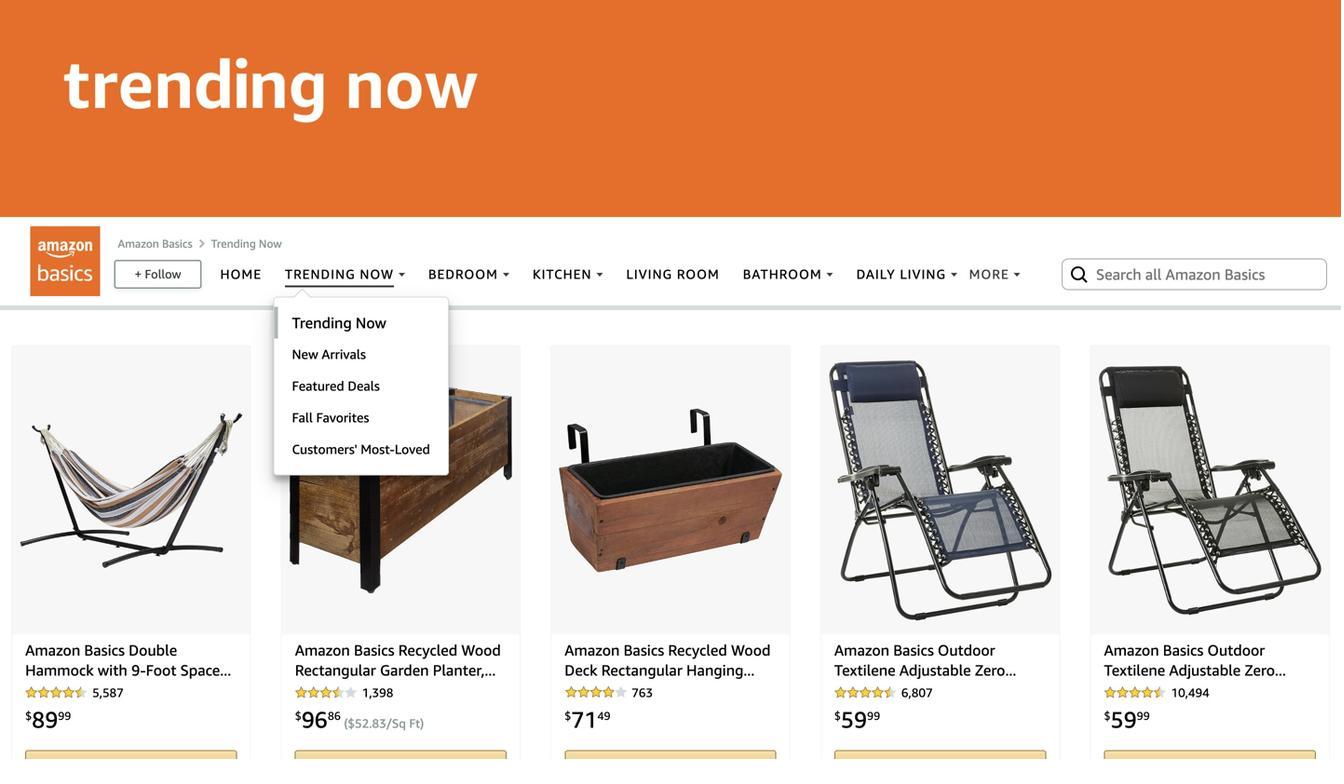 Task type: vqa. For each thing, say whether or not it's contained in the screenshot.


Task type: describe. For each thing, give the bounding box(es) containing it.
amazon basics double hammock with 9-foot space saving steel stand and carrying case, 400 lb capacity, 46.01 x 118 x 39.37 in, multi color, 50.39"l x 9.64"w image
[[20, 353, 243, 627]]

now
[[259, 237, 282, 250]]

amazon basics outdoor textilene adjustable zero gravity folding reclining lounge chair with pillow, 26", navy blue image
[[829, 353, 1052, 627]]

( $ 52 . 83 / sq ft )
[[344, 716, 424, 730]]

.
[[369, 716, 372, 730]]

52
[[355, 716, 369, 730]]

amazon basics recycled wood deck rectangular hanging planter, 2-pack, brown, classic, rustic, 18.9" x 7.87" x 7.5" image
[[559, 353, 782, 627]]

99 for 10,494
[[1137, 709, 1150, 722]]

$ for 5,587
[[25, 709, 32, 722]]

)
[[420, 716, 424, 730]]

sq
[[392, 716, 406, 730]]

89
[[32, 706, 58, 733]]

763
[[632, 685, 653, 700]]

86
[[328, 709, 341, 722]]

1,398
[[362, 685, 393, 700]]

trending now
[[211, 237, 282, 250]]

amazon basics recycled wood rectangular garden planter, brown, 37 x 13 x 15 inch (lxwxh) image
[[289, 353, 512, 627]]

basics
[[162, 237, 192, 250]]

$ 59 99 for 6,807
[[834, 706, 880, 733]]

amazon basics
[[118, 237, 192, 250]]

5,587
[[92, 685, 124, 700]]

trending
[[211, 237, 256, 250]]



Task type: locate. For each thing, give the bounding box(es) containing it.
$ inside $ 89 99
[[25, 709, 32, 722]]

99 for 6,807
[[867, 709, 880, 722]]

1 horizontal spatial 59
[[1111, 706, 1137, 733]]

2 99 from the left
[[867, 709, 880, 722]]

96
[[301, 706, 328, 733]]

ft
[[409, 716, 420, 730]]

$ for 10,494
[[1104, 709, 1111, 722]]

Search all Amazon Basics search field
[[1096, 258, 1296, 290]]

$ for 763
[[565, 709, 571, 722]]

0 horizontal spatial 59
[[841, 706, 867, 733]]

71
[[571, 706, 597, 733]]

trending now link
[[211, 237, 282, 250]]

amazon basics outdoor textilene adjustable zero gravity folding reclining lounge chair with pillow, 26", black image
[[1098, 353, 1321, 627]]

2 59 from the left
[[1111, 706, 1137, 733]]

83
[[372, 716, 386, 730]]

1 $ 59 99 from the left
[[834, 706, 880, 733]]

2 horizontal spatial 99
[[1137, 709, 1150, 722]]

1 horizontal spatial $ 59 99
[[1104, 706, 1150, 733]]

$ for 6,807
[[834, 709, 841, 722]]

0 horizontal spatial 99
[[58, 709, 71, 722]]

+ follow
[[135, 267, 181, 281]]

59 for 10,494
[[1111, 706, 1137, 733]]

amazon basics link
[[118, 237, 192, 250]]

$ 71 49
[[565, 706, 610, 733]]

amazon basics logo image
[[30, 226, 100, 296]]

(
[[344, 716, 348, 730]]

99 for 5,587
[[58, 709, 71, 722]]

$
[[25, 709, 32, 722], [295, 709, 301, 722], [565, 709, 571, 722], [834, 709, 841, 722], [1104, 709, 1111, 722], [348, 716, 355, 730]]

49
[[597, 709, 610, 722]]

+ follow button
[[115, 261, 200, 287]]

1 99 from the left
[[58, 709, 71, 722]]

0 horizontal spatial $ 59 99
[[834, 706, 880, 733]]

$ 59 99
[[834, 706, 880, 733], [1104, 706, 1150, 733]]

$ inside $ 71 49
[[565, 709, 571, 722]]

/
[[386, 716, 392, 730]]

59 for 6,807
[[841, 706, 867, 733]]

3 99 from the left
[[1137, 709, 1150, 722]]

$ 89 99
[[25, 706, 71, 733]]

99 inside $ 89 99
[[58, 709, 71, 722]]

99
[[58, 709, 71, 722], [867, 709, 880, 722], [1137, 709, 1150, 722]]

10,494
[[1171, 685, 1210, 700]]

$ 96 86
[[295, 706, 341, 733]]

6,807
[[901, 685, 933, 700]]

amazon
[[118, 237, 159, 250]]

2 $ 59 99 from the left
[[1104, 706, 1150, 733]]

search image
[[1068, 263, 1091, 285]]

59
[[841, 706, 867, 733], [1111, 706, 1137, 733]]

follow
[[145, 267, 181, 281]]

$ inside $ 96 86
[[295, 709, 301, 722]]

$ 59 99 for 10,494
[[1104, 706, 1150, 733]]

1 horizontal spatial 99
[[867, 709, 880, 722]]

+
[[135, 267, 142, 281]]

1 59 from the left
[[841, 706, 867, 733]]



